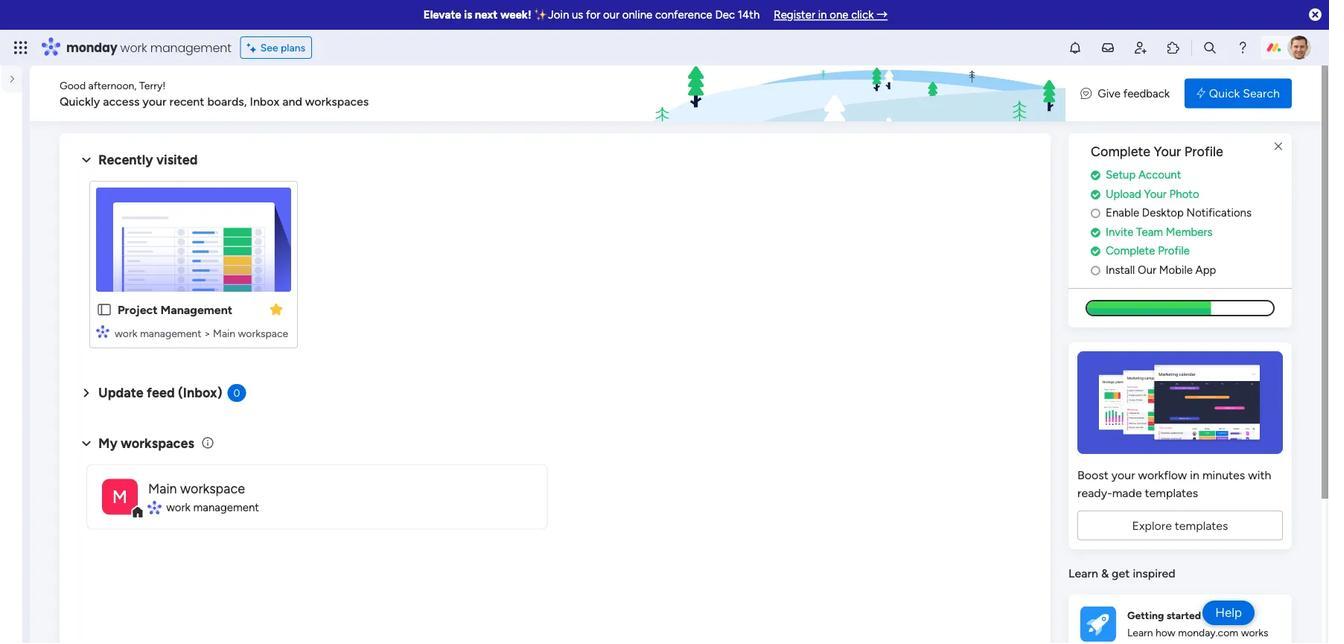 Task type: describe. For each thing, give the bounding box(es) containing it.
templates image image
[[1082, 351, 1279, 454]]

install
[[1106, 263, 1135, 276]]

templates inside boost your workflow in minutes with ready-made templates
[[1145, 486, 1198, 500]]

conference
[[655, 8, 712, 22]]

complete profile
[[1106, 244, 1190, 257]]

invite team members
[[1106, 225, 1213, 238]]

open update feed (inbox) image
[[77, 384, 95, 402]]

recent
[[169, 94, 204, 108]]

click
[[851, 8, 874, 22]]

setup
[[1106, 168, 1136, 182]]

our
[[1138, 263, 1156, 276]]

us
[[572, 8, 583, 22]]

works
[[1241, 627, 1269, 639]]

complete for complete your profile
[[1091, 144, 1151, 160]]

started
[[1167, 610, 1201, 622]]

setup account
[[1106, 168, 1181, 182]]

members
[[1166, 225, 1213, 238]]

remove from favorites image
[[269, 302, 284, 317]]

upload your photo link
[[1091, 186, 1292, 202]]

management for work management > main workspace
[[140, 327, 201, 340]]

quick search
[[1209, 86, 1280, 101]]

see plans button
[[240, 36, 312, 59]]

recently visited
[[98, 152, 198, 168]]

our
[[603, 8, 620, 22]]

feed
[[147, 385, 175, 401]]

1 horizontal spatial lottie animation element
[[647, 66, 1066, 122]]

boards,
[[207, 94, 247, 108]]

update feed (inbox)
[[98, 385, 222, 401]]

0 vertical spatial workspace
[[238, 327, 288, 340]]

getting
[[1127, 610, 1164, 622]]

terry!
[[139, 79, 166, 92]]

project management
[[118, 303, 232, 317]]

workspaces inside good afternoon, terry! quickly access your recent boards, inbox and workspaces
[[305, 94, 369, 108]]

elevate
[[424, 8, 461, 22]]

complete profile link
[[1091, 243, 1292, 259]]

0 vertical spatial profile
[[1184, 144, 1223, 160]]

lottie animation image for rightmost lottie animation element
[[647, 66, 1066, 122]]

learn & get inspired
[[1069, 567, 1176, 581]]

0 horizontal spatial lottie animation element
[[0, 561, 22, 643]]

v2 bolt switch image
[[1197, 85, 1205, 102]]

workspace image
[[102, 479, 138, 515]]

feedback
[[1123, 87, 1170, 100]]

plans
[[281, 41, 305, 54]]

check circle image for upload
[[1091, 189, 1100, 200]]

see plans
[[260, 41, 305, 54]]

work for work management > main workspace
[[115, 327, 137, 340]]

workflow
[[1138, 468, 1187, 482]]

public board image
[[96, 302, 112, 318]]

✨
[[534, 8, 545, 22]]

quickly
[[60, 94, 100, 108]]

boost your workflow in minutes with ready-made templates
[[1077, 468, 1271, 500]]

my
[[98, 435, 118, 451]]

complete your profile
[[1091, 144, 1223, 160]]

photo
[[1169, 187, 1199, 201]]

project
[[118, 303, 158, 317]]

week!
[[500, 8, 531, 22]]

is
[[464, 8, 472, 22]]

check circle image for setup
[[1091, 170, 1100, 181]]

afternoon,
[[88, 79, 137, 92]]

with
[[1248, 468, 1271, 482]]

terry turtle image
[[1287, 36, 1311, 60]]

help button
[[1203, 601, 1255, 625]]

dec
[[715, 8, 735, 22]]

0 vertical spatial work
[[120, 39, 147, 56]]

good
[[60, 79, 86, 92]]

boost
[[1077, 468, 1109, 482]]

0 horizontal spatial main
[[148, 480, 177, 496]]

explore templates
[[1132, 518, 1228, 533]]

quick
[[1209, 86, 1240, 101]]

get
[[1112, 567, 1130, 581]]

elevate is next week! ✨ join us for our online conference dec 14th
[[424, 8, 760, 22]]

my workspaces
[[98, 435, 194, 451]]

give feedback
[[1098, 87, 1170, 100]]

circle o image
[[1091, 208, 1100, 219]]

quick search button
[[1185, 79, 1292, 108]]

made
[[1112, 486, 1142, 500]]

access
[[103, 94, 140, 108]]

update
[[98, 385, 144, 401]]

install our mobile app
[[1106, 263, 1216, 276]]

invite team members link
[[1091, 224, 1292, 240]]

help
[[1215, 605, 1242, 621]]

enable
[[1106, 206, 1139, 220]]

1 horizontal spatial main
[[213, 327, 235, 340]]

invite members image
[[1133, 40, 1148, 55]]

install our mobile app link
[[1091, 262, 1292, 278]]

m
[[112, 486, 127, 508]]

(inbox)
[[178, 385, 222, 401]]

close my workspaces image
[[77, 435, 95, 453]]

app
[[1196, 263, 1216, 276]]

recently
[[98, 152, 153, 168]]

invite
[[1106, 225, 1134, 238]]



Task type: locate. For each thing, give the bounding box(es) containing it.
profile up mobile
[[1158, 244, 1190, 257]]

monday work management
[[66, 39, 231, 56]]

0 horizontal spatial lottie animation image
[[0, 561, 22, 643]]

check circle image up check circle icon
[[1091, 227, 1100, 238]]

in left minutes
[[1190, 468, 1200, 482]]

how
[[1156, 627, 1176, 639]]

1 horizontal spatial workspaces
[[305, 94, 369, 108]]

in left one
[[818, 8, 827, 22]]

and
[[282, 94, 302, 108]]

learn
[[1069, 567, 1098, 581], [1127, 627, 1153, 639]]

>
[[204, 327, 210, 340]]

work for work management
[[166, 501, 191, 514]]

1 vertical spatial work
[[115, 327, 137, 340]]

close recently visited image
[[77, 151, 95, 169]]

explore
[[1132, 518, 1172, 533]]

workspace down remove from favorites image
[[238, 327, 288, 340]]

1 vertical spatial in
[[1190, 468, 1200, 482]]

main right m
[[148, 480, 177, 496]]

1 horizontal spatial your
[[1112, 468, 1135, 482]]

1 vertical spatial profile
[[1158, 244, 1190, 257]]

0
[[234, 387, 240, 399]]

1 vertical spatial workspace
[[180, 480, 245, 496]]

0 vertical spatial main
[[213, 327, 235, 340]]

0 vertical spatial lottie animation element
[[647, 66, 1066, 122]]

inbox
[[250, 94, 279, 108]]

0 vertical spatial your
[[1154, 144, 1181, 160]]

search everything image
[[1203, 40, 1217, 55]]

main
[[213, 327, 235, 340], [148, 480, 177, 496]]

workspace options image
[[10, 148, 25, 163]]

in inside boost your workflow in minutes with ready-made templates
[[1190, 468, 1200, 482]]

notifications
[[1187, 206, 1252, 220]]

0 vertical spatial management
[[150, 39, 231, 56]]

select product image
[[13, 40, 28, 55]]

0 vertical spatial in
[[818, 8, 827, 22]]

profile up setup account link
[[1184, 144, 1223, 160]]

inspired
[[1133, 567, 1176, 581]]

management down project management
[[140, 327, 201, 340]]

work down 'main workspace' in the bottom of the page
[[166, 501, 191, 514]]

team
[[1136, 225, 1163, 238]]

next
[[475, 8, 498, 22]]

getting started learn how monday.com works
[[1127, 610, 1269, 639]]

&
[[1101, 567, 1109, 581]]

0 vertical spatial templates
[[1145, 486, 1198, 500]]

lottie animation element
[[647, 66, 1066, 122], [0, 561, 22, 643]]

getting started element
[[1069, 594, 1292, 643]]

1 vertical spatial main
[[148, 480, 177, 496]]

visited
[[156, 152, 198, 168]]

enable desktop notifications link
[[1091, 205, 1292, 221]]

0 horizontal spatial workspaces
[[121, 435, 194, 451]]

check circle image up circle o image
[[1091, 189, 1100, 200]]

upload your photo
[[1106, 187, 1199, 201]]

0 vertical spatial complete
[[1091, 144, 1151, 160]]

0 horizontal spatial your
[[142, 94, 167, 108]]

explore templates button
[[1077, 511, 1283, 540]]

1 horizontal spatial lottie animation image
[[647, 66, 1066, 122]]

1 vertical spatial lottie animation element
[[0, 561, 22, 643]]

v2 user feedback image
[[1081, 85, 1092, 102]]

2 vertical spatial work
[[166, 501, 191, 514]]

1 vertical spatial complete
[[1106, 244, 1155, 257]]

2 vertical spatial management
[[193, 501, 259, 514]]

setup account link
[[1091, 167, 1292, 183]]

main right >
[[213, 327, 235, 340]]

work management > main workspace
[[115, 327, 288, 340]]

14th
[[738, 8, 760, 22]]

0 vertical spatial workspaces
[[305, 94, 369, 108]]

management up good afternoon, terry! quickly access your recent boards, inbox and workspaces
[[150, 39, 231, 56]]

work down project
[[115, 327, 137, 340]]

profile
[[1184, 144, 1223, 160], [1158, 244, 1190, 257]]

1 vertical spatial workspaces
[[121, 435, 194, 451]]

your inside good afternoon, terry! quickly access your recent boards, inbox and workspaces
[[142, 94, 167, 108]]

0 horizontal spatial learn
[[1069, 567, 1098, 581]]

good afternoon, terry! quickly access your recent boards, inbox and workspaces
[[60, 79, 369, 108]]

help image
[[1235, 40, 1250, 55]]

workspaces
[[305, 94, 369, 108], [121, 435, 194, 451]]

your for photo
[[1144, 187, 1167, 201]]

1 check circle image from the top
[[1091, 170, 1100, 181]]

1 vertical spatial learn
[[1127, 627, 1153, 639]]

monday.com
[[1178, 627, 1238, 639]]

your down terry!
[[142, 94, 167, 108]]

register in one click → link
[[774, 8, 888, 22]]

templates inside button
[[1175, 518, 1228, 533]]

your for profile
[[1154, 144, 1181, 160]]

work right monday
[[120, 39, 147, 56]]

3 check circle image from the top
[[1091, 227, 1100, 238]]

online
[[622, 8, 652, 22]]

→
[[877, 8, 888, 22]]

minutes
[[1202, 468, 1245, 482]]

work
[[120, 39, 147, 56], [115, 327, 137, 340], [166, 501, 191, 514]]

1 vertical spatial management
[[140, 327, 201, 340]]

complete up setup
[[1091, 144, 1151, 160]]

2 check circle image from the top
[[1091, 189, 1100, 200]]

check circle image for invite
[[1091, 227, 1100, 238]]

search
[[1243, 86, 1280, 101]]

check circle image
[[1091, 246, 1100, 257]]

workspace up work management
[[180, 480, 245, 496]]

1 vertical spatial your
[[1112, 468, 1135, 482]]

learn left &
[[1069, 567, 1098, 581]]

templates right 'explore'
[[1175, 518, 1228, 533]]

register
[[774, 8, 815, 22]]

your up made
[[1112, 468, 1135, 482]]

upload
[[1106, 187, 1141, 201]]

list box
[[0, 206, 30, 435]]

account
[[1139, 168, 1181, 182]]

your
[[142, 94, 167, 108], [1112, 468, 1135, 482]]

give
[[1098, 87, 1121, 100]]

workspaces right my
[[121, 435, 194, 451]]

enable desktop notifications
[[1106, 206, 1252, 220]]

0 vertical spatial check circle image
[[1091, 170, 1100, 181]]

join
[[548, 8, 569, 22]]

apps image
[[1166, 40, 1181, 55]]

learn down getting
[[1127, 627, 1153, 639]]

workspaces right and
[[305, 94, 369, 108]]

lottie animation image
[[647, 66, 1066, 122], [0, 561, 22, 643]]

management for work management
[[193, 501, 259, 514]]

management
[[150, 39, 231, 56], [140, 327, 201, 340], [193, 501, 259, 514]]

check circle image inside setup account link
[[1091, 170, 1100, 181]]

0 horizontal spatial in
[[818, 8, 827, 22]]

learn inside getting started learn how monday.com works
[[1127, 627, 1153, 639]]

for
[[586, 8, 600, 22]]

circle o image
[[1091, 265, 1100, 276]]

1 vertical spatial your
[[1144, 187, 1167, 201]]

1 vertical spatial lottie animation image
[[0, 561, 22, 643]]

1 vertical spatial check circle image
[[1091, 189, 1100, 200]]

2 vertical spatial check circle image
[[1091, 227, 1100, 238]]

templates down 'workflow'
[[1145, 486, 1198, 500]]

your up account
[[1154, 144, 1181, 160]]

complete up install
[[1106, 244, 1155, 257]]

notifications image
[[1068, 40, 1083, 55]]

0 vertical spatial learn
[[1069, 567, 1098, 581]]

0 vertical spatial your
[[142, 94, 167, 108]]

monday
[[66, 39, 117, 56]]

check circle image inside invite team members link
[[1091, 227, 1100, 238]]

see
[[260, 41, 278, 54]]

in
[[818, 8, 827, 22], [1190, 468, 1200, 482]]

1 vertical spatial templates
[[1175, 518, 1228, 533]]

work management
[[166, 501, 259, 514]]

desktop
[[1142, 206, 1184, 220]]

lottie animation image for lottie animation element to the left
[[0, 561, 22, 643]]

check circle image
[[1091, 170, 1100, 181], [1091, 189, 1100, 200], [1091, 227, 1100, 238]]

1 horizontal spatial in
[[1190, 468, 1200, 482]]

one
[[830, 8, 848, 22]]

complete for complete profile
[[1106, 244, 1155, 257]]

0 vertical spatial lottie animation image
[[647, 66, 1066, 122]]

register in one click →
[[774, 8, 888, 22]]

management down 'main workspace' in the bottom of the page
[[193, 501, 259, 514]]

your inside upload your photo link
[[1144, 187, 1167, 201]]

1 horizontal spatial learn
[[1127, 627, 1153, 639]]

ready-
[[1077, 486, 1112, 500]]

option
[[0, 208, 22, 211]]

main workspace
[[148, 480, 245, 496]]

check circle image left setup
[[1091, 170, 1100, 181]]

check circle image inside upload your photo link
[[1091, 189, 1100, 200]]

mobile
[[1159, 263, 1193, 276]]

dapulse x slim image
[[1270, 138, 1287, 156]]

your down account
[[1144, 187, 1167, 201]]

your inside boost your workflow in minutes with ready-made templates
[[1112, 468, 1135, 482]]

inbox image
[[1101, 40, 1115, 55]]



Task type: vqa. For each thing, say whether or not it's contained in the screenshot.
leftmost 2024,
no



